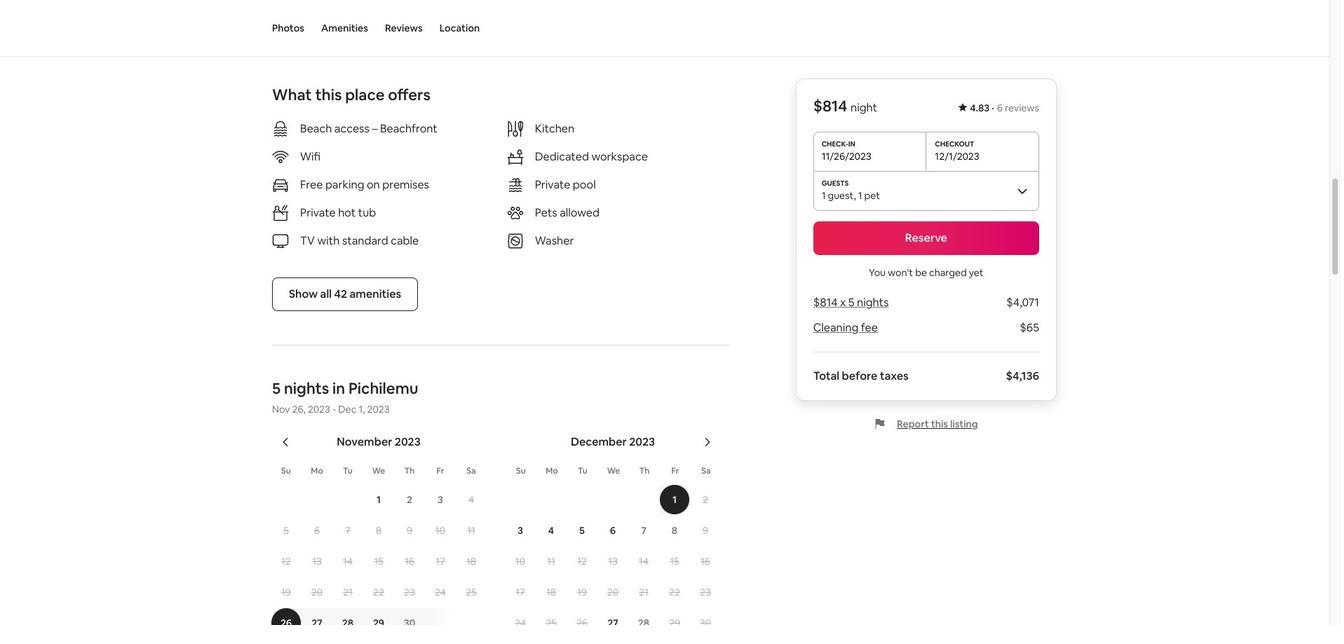 Task type: vqa. For each thing, say whether or not it's contained in the screenshot.
bathroom
no



Task type: describe. For each thing, give the bounding box(es) containing it.
11/26/2023
[[822, 150, 872, 163]]

$4,136
[[1006, 369, 1040, 384]]

2 for 1st 2 button from the right
[[703, 494, 709, 507]]

2 8 button from the left
[[659, 516, 690, 546]]

taxes
[[880, 369, 909, 384]]

2 1 button from the left
[[659, 486, 690, 515]]

0 vertical spatial 18
[[467, 556, 476, 568]]

22 for 2nd 22 button from the right
[[373, 587, 384, 599]]

2 7 button from the left
[[629, 516, 659, 546]]

1 7 button from the left
[[333, 516, 363, 546]]

$814 for $814 x 5 nights
[[814, 295, 838, 310]]

2023 right december
[[629, 435, 655, 450]]

1 1 button from the left
[[363, 486, 394, 515]]

2 20 from the left
[[607, 587, 619, 599]]

1 5 button from the left
[[271, 516, 302, 546]]

be
[[916, 267, 927, 279]]

show all 42 amenities
[[289, 287, 401, 302]]

night
[[851, 100, 878, 115]]

0 vertical spatial 18 button
[[456, 547, 487, 577]]

location button
[[440, 0, 480, 56]]

kitchen
[[535, 121, 575, 136]]

1 we from the left
[[372, 466, 385, 477]]

12 for 2nd 12 button from right
[[281, 556, 291, 568]]

$814 x 5 nights button
[[814, 295, 889, 310]]

before
[[842, 369, 878, 384]]

1 2 button from the left
[[394, 486, 425, 515]]

2 12 button from the left
[[567, 547, 598, 577]]

0 vertical spatial 10 button
[[425, 516, 456, 546]]

1 fr from the left
[[437, 466, 444, 477]]

cable
[[391, 234, 419, 248]]

5 nights in pichilemu nov 26, 2023 - dec 1, 2023
[[272, 379, 419, 416]]

1 19 button from the left
[[271, 578, 302, 608]]

cleaning fee button
[[814, 321, 878, 335]]

cleaning
[[814, 321, 859, 335]]

2 mo from the left
[[546, 466, 558, 477]]

pool
[[573, 178, 596, 192]]

december 2023
[[571, 435, 655, 450]]

amenities
[[350, 287, 401, 302]]

9 for second "9" "button"
[[703, 525, 709, 538]]

0 vertical spatial 3
[[438, 494, 443, 507]]

1 vertical spatial 11
[[547, 556, 555, 568]]

24
[[435, 587, 446, 599]]

42
[[334, 287, 347, 302]]

1 13 button from the left
[[302, 547, 333, 577]]

4 for the bottom 4 button
[[548, 525, 554, 538]]

1 sa from the left
[[467, 466, 476, 477]]

tv with standard cable
[[300, 234, 419, 248]]

15 for 2nd 15 button from the left
[[670, 556, 680, 568]]

1 vertical spatial 3
[[518, 525, 523, 538]]

1 th from the left
[[405, 466, 415, 477]]

amenities
[[321, 22, 368, 34]]

-
[[332, 404, 336, 416]]

1 21 button from the left
[[333, 578, 363, 608]]

$4,071
[[1007, 295, 1040, 310]]

pets allowed
[[535, 206, 600, 220]]

x
[[840, 295, 846, 310]]

2 19 from the left
[[577, 587, 587, 599]]

24 button
[[425, 578, 456, 608]]

1 20 from the left
[[311, 587, 323, 599]]

all
[[320, 287, 332, 302]]

2 for second 2 button from right
[[407, 494, 412, 507]]

·
[[992, 102, 995, 114]]

fee
[[861, 321, 878, 335]]

reserve button
[[814, 222, 1040, 255]]

charged
[[930, 267, 967, 279]]

beachfront
[[380, 121, 438, 136]]

2 19 button from the left
[[567, 578, 598, 608]]

show
[[289, 287, 318, 302]]

14 for first 14 button from the left
[[343, 556, 353, 568]]

free
[[300, 178, 323, 192]]

1 vertical spatial 18 button
[[536, 578, 567, 608]]

14 for 1st 14 button from right
[[639, 556, 649, 568]]

$814 night
[[814, 96, 878, 116]]

pichilemu
[[349, 379, 419, 399]]

november 2023
[[337, 435, 421, 450]]

–
[[372, 121, 378, 136]]

4.83 · 6 reviews
[[970, 102, 1040, 114]]

1 9 button from the left
[[394, 516, 425, 546]]

1,
[[359, 404, 365, 416]]

2 9 button from the left
[[690, 516, 721, 546]]

1 20 button from the left
[[302, 578, 333, 608]]

wifi
[[300, 150, 321, 164]]

what this place offers
[[272, 85, 431, 105]]

parking
[[325, 178, 364, 192]]

standard
[[342, 234, 388, 248]]

nov
[[272, 404, 290, 416]]

hot
[[338, 206, 356, 220]]

10 for bottommost 10 button
[[516, 556, 526, 568]]

2 7 from the left
[[641, 525, 647, 538]]

8 for second 8 "button" from the left
[[672, 525, 678, 538]]

photos
[[272, 22, 304, 34]]

1 21 from the left
[[343, 587, 353, 599]]

this for what
[[315, 85, 342, 105]]

10 for 10 button to the top
[[436, 525, 446, 538]]

1 13 from the left
[[312, 556, 322, 568]]

2 th from the left
[[640, 466, 650, 477]]

guest
[[828, 189, 854, 202]]

1 16 button from the left
[[394, 547, 425, 577]]

listing
[[951, 418, 978, 431]]

16 for 1st 16 button from left
[[405, 556, 415, 568]]

25
[[466, 587, 477, 599]]

dedicated workspace
[[535, 150, 648, 164]]

1 vertical spatial 18
[[546, 587, 556, 599]]

0 horizontal spatial 17 button
[[425, 547, 456, 577]]

4 for 4 button to the left
[[469, 494, 474, 507]]

26,
[[292, 404, 306, 416]]

washer
[[535, 234, 574, 248]]

workspace
[[592, 150, 648, 164]]

1 23 from the left
[[404, 587, 415, 599]]

tv
[[300, 234, 315, 248]]

1 su from the left
[[281, 466, 291, 477]]

total before taxes
[[814, 369, 909, 384]]

on
[[367, 178, 380, 192]]

reviews
[[1005, 102, 1040, 114]]

16 for second 16 button from left
[[701, 556, 711, 568]]

1 14 button from the left
[[333, 547, 363, 577]]

15 for 2nd 15 button from right
[[374, 556, 384, 568]]

1 7 from the left
[[345, 525, 351, 538]]

2023 right 1,
[[367, 404, 390, 416]]

,
[[854, 189, 856, 202]]

9 for 2nd "9" "button" from right
[[407, 525, 413, 538]]

you
[[869, 267, 886, 279]]

in
[[333, 379, 345, 399]]

1 23 button from the left
[[394, 578, 425, 608]]

reviews button
[[385, 0, 423, 56]]

12/1/2023
[[935, 150, 980, 163]]

1 guest , 1 pet
[[822, 189, 880, 202]]

2 su from the left
[[516, 466, 526, 477]]

pets
[[535, 206, 557, 220]]

25 button
[[456, 578, 487, 608]]

show all 42 amenities button
[[272, 278, 418, 312]]

yet
[[969, 267, 984, 279]]



Task type: locate. For each thing, give the bounding box(es) containing it.
tub
[[358, 206, 376, 220]]

$814 left night at right
[[814, 96, 848, 116]]

1 horizontal spatial 20 button
[[598, 578, 629, 608]]

1 15 from the left
[[374, 556, 384, 568]]

1 22 from the left
[[373, 587, 384, 599]]

0 horizontal spatial 3
[[438, 494, 443, 507]]

0 horizontal spatial this
[[315, 85, 342, 105]]

0 horizontal spatial nights
[[284, 379, 329, 399]]

we down december 2023 at the left bottom of page
[[607, 466, 620, 477]]

1 vertical spatial 17
[[516, 587, 525, 599]]

2 21 button from the left
[[629, 578, 659, 608]]

2 14 button from the left
[[629, 547, 659, 577]]

0 horizontal spatial 8
[[376, 525, 382, 538]]

$814 x 5 nights
[[814, 295, 889, 310]]

report this listing button
[[875, 418, 978, 431]]

1 horizontal spatial 17 button
[[505, 578, 536, 608]]

1 vertical spatial this
[[931, 418, 948, 431]]

1 horizontal spatial su
[[516, 466, 526, 477]]

2 6 button from the left
[[598, 516, 629, 546]]

you won't be charged yet
[[869, 267, 984, 279]]

1 horizontal spatial 21 button
[[629, 578, 659, 608]]

0 horizontal spatial 9 button
[[394, 516, 425, 546]]

2 13 button from the left
[[598, 547, 629, 577]]

16
[[405, 556, 415, 568], [701, 556, 711, 568]]

11
[[467, 525, 476, 538], [547, 556, 555, 568]]

1 horizontal spatial 15 button
[[659, 547, 690, 577]]

6
[[997, 102, 1003, 114], [314, 525, 320, 538], [610, 525, 616, 538]]

december
[[571, 435, 627, 450]]

0 vertical spatial this
[[315, 85, 342, 105]]

2 16 from the left
[[701, 556, 711, 568]]

0 horizontal spatial private
[[300, 206, 336, 220]]

sa
[[467, 466, 476, 477], [702, 466, 711, 477]]

2 sa from the left
[[702, 466, 711, 477]]

2023
[[308, 404, 330, 416], [367, 404, 390, 416], [395, 435, 421, 450], [629, 435, 655, 450]]

1 horizontal spatial 13
[[608, 556, 618, 568]]

private hot tub
[[300, 206, 376, 220]]

12 button
[[271, 547, 302, 577], [567, 547, 598, 577]]

1 horizontal spatial sa
[[702, 466, 711, 477]]

beach access – beachfront
[[300, 121, 438, 136]]

2023 left -
[[308, 404, 330, 416]]

8
[[376, 525, 382, 538], [672, 525, 678, 538]]

5
[[849, 295, 855, 310], [272, 379, 281, 399], [284, 525, 289, 538], [580, 525, 585, 538]]

7
[[345, 525, 351, 538], [641, 525, 647, 538]]

0 horizontal spatial 2 button
[[394, 486, 425, 515]]

0 horizontal spatial 10 button
[[425, 516, 456, 546]]

1 horizontal spatial 22 button
[[659, 578, 690, 608]]

th down december 2023 at the left bottom of page
[[640, 466, 650, 477]]

0 vertical spatial 4
[[469, 494, 474, 507]]

12
[[281, 556, 291, 568], [577, 556, 587, 568]]

0 vertical spatial 11 button
[[456, 516, 487, 546]]

1 horizontal spatial 10
[[516, 556, 526, 568]]

0 horizontal spatial 7
[[345, 525, 351, 538]]

1 horizontal spatial tu
[[578, 466, 588, 477]]

4.83
[[970, 102, 990, 114]]

0 horizontal spatial 1 button
[[363, 486, 394, 515]]

1 vertical spatial 4 button
[[536, 516, 567, 546]]

private down the free
[[300, 206, 336, 220]]

this left listing
[[931, 418, 948, 431]]

0 horizontal spatial su
[[281, 466, 291, 477]]

$65
[[1020, 321, 1040, 335]]

8 for first 8 "button" from the left
[[376, 525, 382, 538]]

15
[[374, 556, 384, 568], [670, 556, 680, 568]]

nights up 26,
[[284, 379, 329, 399]]

7 button
[[333, 516, 363, 546], [629, 516, 659, 546]]

this
[[315, 85, 342, 105], [931, 418, 948, 431]]

2 we from the left
[[607, 466, 620, 477]]

1 horizontal spatial 3 button
[[505, 516, 536, 546]]

1 horizontal spatial 2
[[703, 494, 709, 507]]

0 horizontal spatial 5 button
[[271, 516, 302, 546]]

6 button
[[302, 516, 333, 546], [598, 516, 629, 546]]

1 6 button from the left
[[302, 516, 333, 546]]

th
[[405, 466, 415, 477], [640, 466, 650, 477]]

1 horizontal spatial 4 button
[[536, 516, 567, 546]]

dec
[[338, 404, 357, 416]]

1 horizontal spatial 15
[[670, 556, 680, 568]]

0 horizontal spatial sa
[[467, 466, 476, 477]]

1 12 from the left
[[281, 556, 291, 568]]

1 horizontal spatial 8
[[672, 525, 678, 538]]

0 horizontal spatial 12
[[281, 556, 291, 568]]

pet
[[865, 189, 880, 202]]

1 horizontal spatial 23 button
[[690, 578, 721, 608]]

2 23 button from the left
[[690, 578, 721, 608]]

15 button
[[363, 547, 394, 577], [659, 547, 690, 577]]

20
[[311, 587, 323, 599], [607, 587, 619, 599]]

1 horizontal spatial 9 button
[[690, 516, 721, 546]]

access
[[335, 121, 370, 136]]

reserve
[[905, 231, 948, 246]]

2 14 from the left
[[639, 556, 649, 568]]

su
[[281, 466, 291, 477], [516, 466, 526, 477]]

1 horizontal spatial 22
[[669, 587, 680, 599]]

2 button
[[394, 486, 425, 515], [690, 486, 721, 515]]

0 horizontal spatial 12 button
[[271, 547, 302, 577]]

1 9 from the left
[[407, 525, 413, 538]]

tu down december
[[578, 466, 588, 477]]

1 2 from the left
[[407, 494, 412, 507]]

13
[[312, 556, 322, 568], [608, 556, 618, 568]]

beach
[[300, 121, 332, 136]]

1 horizontal spatial 3
[[518, 525, 523, 538]]

0 vertical spatial 10
[[436, 525, 446, 538]]

2 $814 from the top
[[814, 295, 838, 310]]

5 inside 5 nights in pichilemu nov 26, 2023 - dec 1, 2023
[[272, 379, 281, 399]]

1 vertical spatial 10 button
[[505, 547, 536, 577]]

1 horizontal spatial 2 button
[[690, 486, 721, 515]]

0 vertical spatial 17 button
[[425, 547, 456, 577]]

3 button
[[425, 486, 456, 515], [505, 516, 536, 546]]

1 horizontal spatial 11 button
[[536, 547, 567, 577]]

1 tu from the left
[[343, 466, 353, 477]]

with
[[317, 234, 340, 248]]

1 horizontal spatial th
[[640, 466, 650, 477]]

0 horizontal spatial tu
[[343, 466, 353, 477]]

22
[[373, 587, 384, 599], [669, 587, 680, 599]]

1 vertical spatial 3 button
[[505, 516, 536, 546]]

$814
[[814, 96, 848, 116], [814, 295, 838, 310]]

nights inside 5 nights in pichilemu nov 26, 2023 - dec 1, 2023
[[284, 379, 329, 399]]

1 16 from the left
[[405, 556, 415, 568]]

2
[[407, 494, 412, 507], [703, 494, 709, 507]]

2 9 from the left
[[703, 525, 709, 538]]

0 horizontal spatial 21
[[343, 587, 353, 599]]

0 vertical spatial 3 button
[[425, 486, 456, 515]]

18 button
[[456, 547, 487, 577], [536, 578, 567, 608]]

1 horizontal spatial 18
[[546, 587, 556, 599]]

1 vertical spatial 17 button
[[505, 578, 536, 608]]

offers
[[388, 85, 431, 105]]

0 horizontal spatial 20
[[311, 587, 323, 599]]

private up pets
[[535, 178, 571, 192]]

17 for left "17" "button"
[[436, 556, 445, 568]]

private pool
[[535, 178, 596, 192]]

17 button right 25
[[505, 578, 536, 608]]

this up beach
[[315, 85, 342, 105]]

th down the november 2023
[[405, 466, 415, 477]]

0 horizontal spatial 7 button
[[333, 516, 363, 546]]

9 button
[[394, 516, 425, 546], [690, 516, 721, 546]]

1 mo from the left
[[311, 466, 323, 477]]

0 horizontal spatial th
[[405, 466, 415, 477]]

allowed
[[560, 206, 600, 220]]

report
[[897, 418, 929, 431]]

1 horizontal spatial 21
[[639, 587, 649, 599]]

premises
[[383, 178, 429, 192]]

report this listing
[[897, 418, 978, 431]]

1 8 from the left
[[376, 525, 382, 538]]

1 horizontal spatial 12 button
[[567, 547, 598, 577]]

2023 right november
[[395, 435, 421, 450]]

23
[[404, 587, 415, 599], [700, 587, 711, 599]]

1 button
[[363, 486, 394, 515], [659, 486, 690, 515]]

1 horizontal spatial 16 button
[[690, 547, 721, 577]]

1 horizontal spatial private
[[535, 178, 571, 192]]

2 2 from the left
[[703, 494, 709, 507]]

1 horizontal spatial 8 button
[[659, 516, 690, 546]]

private for private pool
[[535, 178, 571, 192]]

19 button
[[271, 578, 302, 608], [567, 578, 598, 608]]

1 horizontal spatial 4
[[548, 525, 554, 538]]

0 horizontal spatial 19
[[281, 587, 291, 599]]

place
[[345, 85, 385, 105]]

2 5 button from the left
[[567, 516, 598, 546]]

2 13 from the left
[[608, 556, 618, 568]]

2 fr from the left
[[672, 466, 679, 477]]

0 horizontal spatial 16
[[405, 556, 415, 568]]

1 horizontal spatial 9
[[703, 525, 709, 538]]

0 horizontal spatial 11 button
[[456, 516, 487, 546]]

1 horizontal spatial 16
[[701, 556, 711, 568]]

free parking on premises
[[300, 178, 429, 192]]

1 horizontal spatial 6 button
[[598, 516, 629, 546]]

0 horizontal spatial mo
[[311, 466, 323, 477]]

total
[[814, 369, 840, 384]]

what
[[272, 85, 312, 105]]

1 15 button from the left
[[363, 547, 394, 577]]

1 horizontal spatial nights
[[857, 295, 889, 310]]

private for private hot tub
[[300, 206, 336, 220]]

dedicated
[[535, 150, 589, 164]]

23 button
[[394, 578, 425, 608], [690, 578, 721, 608]]

2 8 from the left
[[672, 525, 678, 538]]

nights up fee
[[857, 295, 889, 310]]

this for report
[[931, 418, 948, 431]]

1 $814 from the top
[[814, 96, 848, 116]]

1 19 from the left
[[281, 587, 291, 599]]

0 vertical spatial $814
[[814, 96, 848, 116]]

photos button
[[272, 0, 304, 56]]

4
[[469, 494, 474, 507], [548, 525, 554, 538]]

0 horizontal spatial 22 button
[[363, 578, 394, 608]]

10
[[436, 525, 446, 538], [516, 556, 526, 568]]

19
[[281, 587, 291, 599], [577, 587, 587, 599]]

won't
[[888, 267, 913, 279]]

1 vertical spatial nights
[[284, 379, 329, 399]]

1 horizontal spatial 19 button
[[567, 578, 598, 608]]

16 button
[[394, 547, 425, 577], [690, 547, 721, 577]]

17 right 25
[[516, 587, 525, 599]]

tu down november
[[343, 466, 353, 477]]

0 horizontal spatial 6
[[314, 525, 320, 538]]

0 horizontal spatial 10
[[436, 525, 446, 538]]

17 for right "17" "button"
[[516, 587, 525, 599]]

$814 for $814 night
[[814, 96, 848, 116]]

1 22 button from the left
[[363, 578, 394, 608]]

2 horizontal spatial 6
[[997, 102, 1003, 114]]

0 horizontal spatial 15 button
[[363, 547, 394, 577]]

0 horizontal spatial 4
[[469, 494, 474, 507]]

0 horizontal spatial 8 button
[[363, 516, 394, 546]]

1 horizontal spatial we
[[607, 466, 620, 477]]

2 21 from the left
[[639, 587, 649, 599]]

2 15 button from the left
[[659, 547, 690, 577]]

1 horizontal spatial 7 button
[[629, 516, 659, 546]]

1 horizontal spatial mo
[[546, 466, 558, 477]]

mo
[[311, 466, 323, 477], [546, 466, 558, 477]]

0 vertical spatial 11
[[467, 525, 476, 538]]

12 for 2nd 12 button
[[577, 556, 587, 568]]

location
[[440, 22, 480, 34]]

2 23 from the left
[[700, 587, 711, 599]]

2 20 button from the left
[[598, 578, 629, 608]]

0 horizontal spatial 17
[[436, 556, 445, 568]]

22 for second 22 button from left
[[669, 587, 680, 599]]

1 horizontal spatial 6
[[610, 525, 616, 538]]

1
[[822, 189, 826, 202], [858, 189, 863, 202], [377, 494, 381, 507], [673, 494, 677, 507]]

amenities button
[[321, 0, 368, 56]]

9
[[407, 525, 413, 538], [703, 525, 709, 538]]

0 horizontal spatial 19 button
[[271, 578, 302, 608]]

1 8 button from the left
[[363, 516, 394, 546]]

calendar application
[[255, 420, 1202, 626]]

0 horizontal spatial 4 button
[[456, 486, 487, 515]]

we down the november 2023
[[372, 466, 385, 477]]

$814 left 'x'
[[814, 295, 838, 310]]

0 horizontal spatial 23 button
[[394, 578, 425, 608]]

1 vertical spatial 4
[[548, 525, 554, 538]]

2 2 button from the left
[[690, 486, 721, 515]]

0 horizontal spatial we
[[372, 466, 385, 477]]

1 14 from the left
[[343, 556, 353, 568]]

1 vertical spatial 11 button
[[536, 547, 567, 577]]

18
[[467, 556, 476, 568], [546, 587, 556, 599]]

november
[[337, 435, 392, 450]]

0 horizontal spatial 18
[[467, 556, 476, 568]]

1 horizontal spatial 13 button
[[598, 547, 629, 577]]

21 button
[[333, 578, 363, 608], [629, 578, 659, 608]]

cleaning fee
[[814, 321, 878, 335]]

2 tu from the left
[[578, 466, 588, 477]]

we
[[372, 466, 385, 477], [607, 466, 620, 477]]

2 22 from the left
[[669, 587, 680, 599]]

2 15 from the left
[[670, 556, 680, 568]]

1 horizontal spatial 19
[[577, 587, 587, 599]]

2 12 from the left
[[577, 556, 587, 568]]

20 button
[[302, 578, 333, 608], [598, 578, 629, 608]]

17 up 24
[[436, 556, 445, 568]]

2 22 button from the left
[[659, 578, 690, 608]]

0 horizontal spatial 14 button
[[333, 547, 363, 577]]

1 12 button from the left
[[271, 547, 302, 577]]

2 16 button from the left
[[690, 547, 721, 577]]

17 button up 24 button
[[425, 547, 456, 577]]

0 horizontal spatial 15
[[374, 556, 384, 568]]

10 button
[[425, 516, 456, 546], [505, 547, 536, 577]]

11 button
[[456, 516, 487, 546], [536, 547, 567, 577]]



